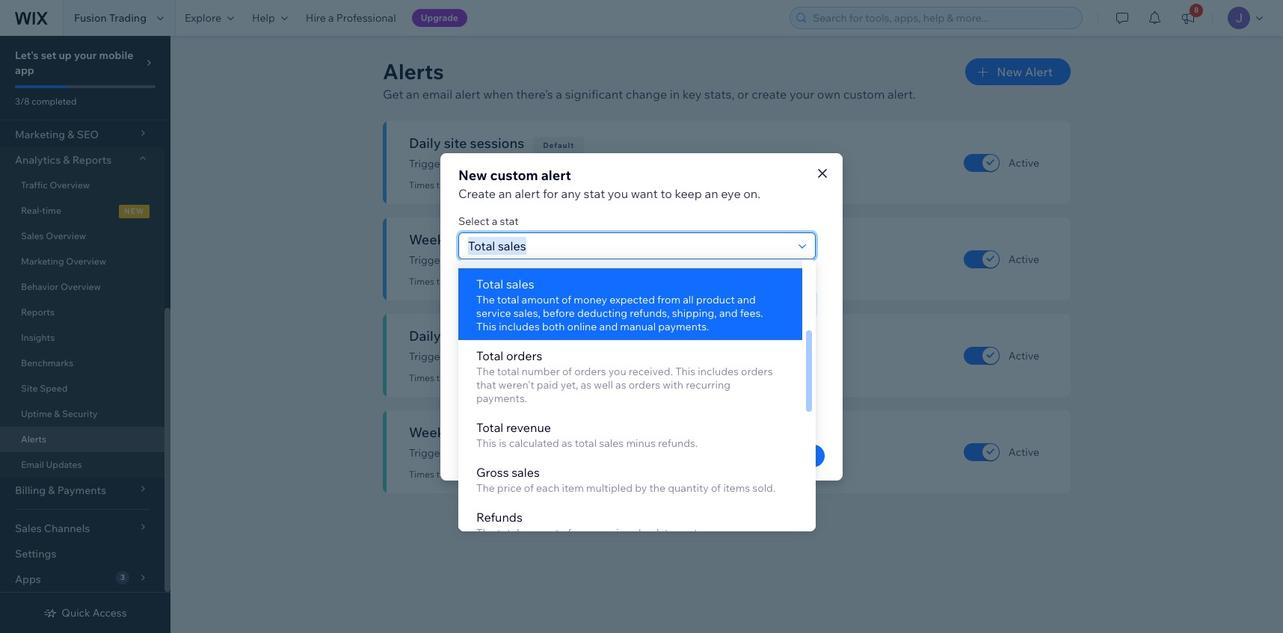 Task type: describe. For each thing, give the bounding box(es) containing it.
refunds the total amount of money given back to customers.
[[476, 510, 731, 540]]

triggered: for weekly total sales
[[436, 469, 478, 480]]

if there is
[[542, 273, 587, 286]]

change for weekly site sessions
[[502, 253, 538, 267]]

access
[[93, 606, 127, 620]]

a right select
[[492, 214, 498, 228]]

want
[[631, 186, 658, 201]]

any
[[561, 186, 581, 201]]

sessions for daily site sessions
[[470, 135, 524, 152]]

you inside new custom alert create an alert for any stat you want to keep an eye on.
[[608, 186, 628, 201]]

sales down service
[[476, 327, 508, 345]]

sales for sales
[[476, 248, 503, 262]]

insights
[[21, 332, 55, 343]]

product
[[696, 293, 735, 307]]

fusion trading
[[74, 11, 147, 25]]

time
[[42, 205, 61, 216]]

hire
[[306, 11, 326, 25]]

sales overview link
[[0, 224, 164, 249]]

create
[[752, 87, 787, 102]]

in down revenue
[[541, 446, 549, 460]]

significant for weekly total sales
[[449, 446, 500, 460]]

marketing
[[21, 256, 64, 267]]

& for uptime
[[54, 408, 60, 419]]

of left 'each'
[[524, 482, 534, 495]]

of left items
[[711, 482, 721, 495]]

upgrade
[[421, 12, 458, 23]]

create
[[458, 186, 496, 201]]

weren't
[[498, 378, 534, 392]]

triggered for weekly total sales
[[505, 469, 545, 480]]

If there is field
[[547, 291, 796, 317]]

check
[[458, 273, 489, 286]]

day.
[[774, 389, 794, 403]]

site up 'total sales the total amount of money expected from all product and service sales, before deducting refunds, shipping, and fees. this includes both online and manual payments.'
[[588, 253, 606, 267]]

you inside total orders the total number of orders you received. this includes orders that weren't paid yet, as well as orders with recurring payments.
[[608, 365, 626, 378]]

a inside alerts get an email alert when there's a significant change in key stats, or create your own custom alert.
[[556, 87, 562, 102]]

site up "create"
[[444, 135, 467, 152]]

select a stat
[[458, 214, 519, 228]]

3/8
[[15, 96, 30, 107]]

marketing overview
[[21, 256, 106, 267]]

sales option
[[458, 242, 802, 268]]

significant for daily site sessions
[[449, 157, 500, 170]]

gross
[[476, 465, 509, 480]]

shipping,
[[672, 307, 717, 320]]

service
[[476, 307, 511, 320]]

default for daily site sessions
[[543, 141, 575, 150]]

stat inside new custom alert create an alert for any stat you want to keep an eye on.
[[584, 186, 605, 201]]

daily site sessions
[[409, 135, 524, 152]]

change for daily total sales
[[502, 350, 538, 363]]

you'll
[[458, 389, 484, 403]]

default for daily total sales
[[527, 333, 558, 343]]

8
[[1194, 5, 1199, 15]]

refunds.
[[658, 437, 698, 450]]

significant for daily total sales
[[449, 350, 500, 363]]

email for alerts
[[422, 87, 452, 102]]

mobile
[[99, 49, 133, 62]]

get
[[486, 389, 503, 403]]

triggered for daily site sessions
[[505, 179, 545, 191]]

alert inside alerts get an email alert when there's a significant change in key stats, or create your own custom alert.
[[455, 87, 480, 102]]

email
[[21, 459, 44, 470]]

and right product
[[737, 293, 756, 307]]

sales inside 'total sales the total amount of money expected from all product and service sales, before deducting refunds, shipping, and fees. this includes both online and manual payments.'
[[506, 277, 534, 292]]

weekly for weekly total sales
[[409, 424, 456, 441]]

custom inside alerts get an email alert when there's a significant change in key stats, or create your own custom alert.
[[843, 87, 885, 102]]

let's
[[15, 49, 39, 62]]

significant inside alerts get an email alert when there's a significant change in key stats, or create your own custom alert.
[[565, 87, 623, 102]]

sales left the day.
[[728, 389, 753, 403]]

daily for sales
[[552, 350, 575, 363]]

uptime & security link
[[0, 402, 164, 427]]

keep
[[675, 186, 702, 201]]

the for total orders
[[476, 365, 495, 378]]

select
[[458, 214, 489, 228]]

triggered for daily total sales
[[505, 372, 545, 384]]

triggered for weekly site sessions
[[505, 276, 545, 287]]

of inside 'total sales the total amount of money expected from all product and service sales, before deducting refunds, shipping, and fees. this includes both online and manual payments.'
[[562, 293, 571, 307]]

fusion
[[74, 11, 107, 25]]

app
[[15, 64, 34, 77]]

total for total sales
[[476, 277, 503, 292]]

change for daily site sessions
[[502, 157, 538, 170]]

completed
[[32, 96, 77, 107]]

total revenue this is calculated as total sales minus refunds.
[[476, 420, 698, 450]]

amount inside refunds the total amount of money given back to customers.
[[522, 526, 559, 540]]

triggered: for weekly site sessions
[[436, 276, 478, 287]]

upgrade button
[[412, 9, 467, 27]]

the for gross sales
[[476, 482, 495, 495]]

daily for sessions
[[552, 157, 575, 170]]

real-
[[21, 205, 42, 216]]

trigger: for daily total sales
[[409, 350, 447, 363]]

refunds
[[476, 510, 522, 525]]

new for custom
[[458, 166, 487, 184]]

behavior
[[21, 281, 59, 292]]

8 button
[[1172, 0, 1205, 36]]

never for daily total sales
[[480, 372, 503, 384]]

times triggered: never triggered for daily total sales
[[409, 372, 545, 384]]

active for daily total sales
[[1009, 349, 1039, 362]]

total down you'll
[[459, 424, 488, 441]]

let's set up your mobile app
[[15, 49, 133, 77]]

includes inside 'total sales the total amount of money expected from all product and service sales, before deducting refunds, shipping, and fees. this includes both online and manual payments.'
[[499, 320, 540, 333]]

1 horizontal spatial alert
[[515, 186, 540, 201]]

times for weekly total sales
[[409, 469, 434, 480]]

number
[[458, 331, 498, 344]]

alert.
[[888, 87, 916, 102]]

times triggered: never triggered for weekly site sessions
[[409, 276, 545, 287]]

in up 'for'
[[541, 157, 549, 170]]

online
[[567, 320, 597, 333]]

fees.
[[740, 307, 763, 320]]

sales up trigger: significant change in weekly total sales.
[[491, 424, 523, 441]]

$
[[507, 355, 514, 370]]

site speed
[[21, 383, 67, 394]]

settings
[[15, 547, 56, 561]]

and left fees.
[[719, 307, 738, 320]]

active for weekly total sales
[[1009, 445, 1039, 459]]

times for weekly site sessions
[[409, 276, 434, 287]]

total sales the total amount of money expected from all product and service sales, before deducting refunds, shipping, and fees. this includes both online and manual payments.
[[476, 277, 763, 333]]

significant for weekly site sessions
[[449, 253, 500, 267]]

by
[[635, 482, 647, 495]]

alerts get an email alert when there's a significant change in key stats, or create your own custom alert.
[[383, 58, 916, 102]]

or
[[737, 87, 749, 102]]

reports link
[[0, 300, 164, 325]]

explore
[[185, 11, 221, 25]]

behavior overview link
[[0, 274, 164, 300]]

traffic overview
[[21, 179, 90, 191]]

sales. for weekly total sales
[[613, 446, 640, 460]]

2 horizontal spatial as
[[615, 378, 626, 392]]

minus
[[626, 437, 656, 450]]

weekly for sales
[[552, 446, 586, 460]]

times triggered: never triggered for daily site sessions
[[409, 179, 545, 191]]

total inside total orders the total number of orders you received. this includes orders that weren't paid yet, as well as orders with recurring payments.
[[497, 365, 519, 378]]

to inside refunds the total amount of money given back to customers.
[[664, 526, 675, 540]]

on.
[[743, 186, 761, 201]]

new custom alert create an alert for any stat you want to keep an eye on.
[[458, 166, 761, 201]]

in up if
[[541, 253, 549, 267]]

your inside let's set up your mobile app
[[74, 49, 97, 62]]

up
[[59, 49, 72, 62]]

trigger: significant change in daily total sales.
[[409, 350, 629, 363]]

never for daily site sessions
[[480, 179, 503, 191]]

price
[[497, 482, 522, 495]]

times for daily total sales
[[409, 372, 434, 384]]

hire a professional
[[306, 11, 396, 25]]

quick
[[62, 606, 90, 620]]

well
[[594, 378, 613, 392]]

gross sales the price of each item multipled by the quantity of items sold.
[[476, 465, 776, 495]]

never for weekly total sales
[[480, 469, 503, 480]]

active for weekly site sessions
[[1009, 252, 1039, 266]]

in up 'number'
[[541, 350, 549, 363]]

refunds,
[[630, 307, 670, 320]]

trigger: significant change in weekly total sales.
[[409, 446, 640, 460]]

items
[[723, 482, 750, 495]]

site speed link
[[0, 376, 164, 402]]

when inside alerts get an email alert when there's a significant change in key stats, or create your own custom alert.
[[483, 87, 513, 102]]

in inside alerts get an email alert when there's a significant change in key stats, or create your own custom alert.
[[670, 87, 680, 102]]

total down online
[[577, 350, 599, 363]]

key
[[683, 87, 702, 102]]

revenue
[[506, 420, 551, 435]]

$100
[[664, 389, 689, 403]]

total inside refunds the total amount of money given back to customers.
[[497, 526, 519, 540]]

trigger: for daily site sessions
[[409, 157, 447, 170]]

there
[[551, 273, 577, 286]]

in left the day.
[[755, 389, 764, 403]]

real-time
[[21, 205, 61, 216]]

Check every field
[[464, 291, 507, 317]]

reports inside popup button
[[72, 153, 112, 167]]

Search for tools, apps, help & more... field
[[808, 7, 1077, 28]]

an inside alerts get an email alert when there's a significant change in key stats, or create your own custom alert.
[[406, 87, 420, 102]]

alerts for alerts get an email alert when there's a significant change in key stats, or create your own custom alert.
[[383, 58, 444, 84]]

triggered: for daily site sessions
[[436, 179, 478, 191]]

of inside refunds the total amount of money given back to customers.
[[562, 526, 571, 540]]

overview for sales overview
[[46, 230, 86, 242]]

own
[[817, 87, 841, 102]]

amount inside 'total sales the total amount of money expected from all product and service sales, before deducting refunds, shipping, and fees. this includes both online and manual payments.'
[[522, 293, 559, 307]]

sales for sales overview
[[21, 230, 44, 242]]



Task type: locate. For each thing, give the bounding box(es) containing it.
the inside total orders the total number of orders you received. this includes orders that weren't paid yet, as well as orders with recurring payments.
[[476, 365, 495, 378]]

benchmarks link
[[0, 351, 164, 376]]

of inside total orders the total number of orders you received. this includes orders that weren't paid yet, as well as orders with recurring payments.
[[562, 365, 572, 378]]

change up every
[[502, 253, 538, 267]]

4 times from the top
[[409, 469, 434, 480]]

2 horizontal spatial alert
[[541, 166, 571, 184]]

new alert button
[[965, 58, 1071, 85]]

2 daily from the top
[[552, 350, 575, 363]]

significant down 'number'
[[449, 350, 500, 363]]

& right uptime
[[54, 408, 60, 419]]

this up gross
[[476, 437, 496, 450]]

4 the from the top
[[476, 526, 495, 540]]

2 triggered: from the top
[[436, 276, 478, 287]]

alerts up email
[[21, 434, 46, 445]]

4 triggered from the top
[[505, 469, 545, 480]]

you'll get an email when there's more than $100 in total sales in a day.
[[458, 389, 794, 403]]

1 vertical spatial sessions.
[[608, 253, 652, 267]]

yet,
[[561, 378, 578, 392]]

1 vertical spatial custom
[[490, 166, 538, 184]]

0 vertical spatial stat
[[584, 186, 605, 201]]

0 horizontal spatial stat
[[500, 214, 519, 228]]

never up price
[[480, 469, 503, 480]]

3 active from the top
[[1009, 349, 1039, 362]]

0 vertical spatial daily
[[409, 135, 441, 152]]

updates
[[46, 459, 82, 470]]

0 vertical spatial amount
[[522, 293, 559, 307]]

change
[[626, 87, 667, 102], [502, 157, 538, 170], [502, 253, 538, 267], [502, 350, 538, 363], [502, 446, 538, 460]]

money up online
[[574, 293, 607, 307]]

0 vertical spatial you
[[608, 186, 628, 201]]

help button
[[243, 0, 297, 36]]

0 horizontal spatial payments.
[[476, 392, 527, 405]]

your inside alerts get an email alert when there's a significant change in key stats, or create your own custom alert.
[[789, 87, 814, 102]]

0 vertical spatial money
[[574, 293, 607, 307]]

professional
[[336, 11, 396, 25]]

and right online
[[599, 320, 618, 333]]

1 vertical spatial includes
[[698, 365, 739, 378]]

total up item
[[575, 437, 597, 450]]

as inside total revenue this is calculated as total sales minus refunds.
[[562, 437, 572, 450]]

sessions. for weekly site sessions
[[608, 253, 652, 267]]

daily up any
[[552, 157, 575, 170]]

1 vertical spatial &
[[54, 408, 60, 419]]

sessions. for daily site sessions
[[597, 157, 641, 170]]

0 vertical spatial payments.
[[658, 320, 709, 333]]

email inside alerts get an email alert when there's a significant change in key stats, or create your own custom alert.
[[422, 87, 452, 102]]

of right paid
[[562, 365, 572, 378]]

1 horizontal spatial custom
[[843, 87, 885, 102]]

change down daily site sessions
[[502, 157, 538, 170]]

1 horizontal spatial sales
[[476, 248, 503, 262]]

0 horizontal spatial new
[[458, 166, 487, 184]]

0 vertical spatial custom
[[843, 87, 885, 102]]

this inside 'total sales the total amount of money expected from all product and service sales, before deducting refunds, shipping, and fees. this includes both online and manual payments.'
[[476, 320, 496, 333]]

times left check
[[409, 276, 434, 287]]

overview for traffic overview
[[50, 179, 90, 191]]

get
[[383, 87, 403, 102]]

times down daily total sales
[[409, 372, 434, 384]]

new for alert
[[997, 64, 1022, 79]]

0 vertical spatial to
[[661, 186, 672, 201]]

1 vertical spatial reports
[[21, 307, 55, 318]]

the inside refunds the total amount of money given back to customers.
[[476, 526, 495, 540]]

sales
[[506, 277, 534, 292], [476, 327, 508, 345], [728, 389, 753, 403], [491, 424, 523, 441], [599, 437, 624, 450], [512, 465, 540, 480]]

0 vertical spatial weekly
[[409, 231, 456, 248]]

significant down weekly total sales
[[449, 446, 500, 460]]

1 vertical spatial to
[[664, 526, 675, 540]]

1 vertical spatial weekly
[[409, 424, 456, 441]]

custom inside new custom alert create an alert for any stat you want to keep an eye on.
[[490, 166, 538, 184]]

2 times from the top
[[409, 276, 434, 287]]

& inside uptime & security link
[[54, 408, 60, 419]]

triggered: up check every field
[[436, 276, 478, 287]]

0 vertical spatial your
[[74, 49, 97, 62]]

sessions.
[[597, 157, 641, 170], [608, 253, 652, 267]]

1 horizontal spatial includes
[[698, 365, 739, 378]]

triggered
[[505, 179, 545, 191], [505, 276, 545, 287], [505, 372, 545, 384], [505, 469, 545, 480]]

email right get
[[422, 87, 452, 102]]

0 vertical spatial sales
[[21, 230, 44, 242]]

total for total orders
[[476, 348, 503, 363]]

1 times triggered: never triggered from the top
[[409, 179, 545, 191]]

paid
[[537, 378, 558, 392]]

check every
[[458, 273, 519, 286]]

default up 'trigger: significant change in daily site sessions.'
[[543, 141, 575, 150]]

0 vertical spatial &
[[63, 153, 70, 167]]

1 vertical spatial daily
[[552, 350, 575, 363]]

with
[[663, 378, 683, 392]]

new inside new custom alert create an alert for any stat you want to keep an eye on.
[[458, 166, 487, 184]]

reports up traffic overview link
[[72, 153, 112, 167]]

a right "hire"
[[328, 11, 334, 25]]

overview inside "link"
[[46, 230, 86, 242]]

3 the from the top
[[476, 482, 495, 495]]

1 vertical spatial you
[[608, 365, 626, 378]]

when down 'number'
[[548, 389, 574, 403]]

1 vertical spatial email
[[519, 389, 546, 403]]

security
[[62, 408, 98, 419]]

0 horizontal spatial is
[[499, 437, 507, 450]]

1 daily from the top
[[409, 135, 441, 152]]

alerts inside alerts get an email alert when there's a significant change in key stats, or create your own custom alert.
[[383, 58, 444, 84]]

4 times triggered: never triggered from the top
[[409, 469, 545, 480]]

number
[[522, 365, 560, 378]]

2 amount from the top
[[522, 526, 559, 540]]

0 horizontal spatial when
[[483, 87, 513, 102]]

2 vertical spatial this
[[476, 437, 496, 450]]

4 active from the top
[[1009, 445, 1039, 459]]

site
[[444, 135, 467, 152], [577, 157, 595, 170], [459, 231, 482, 248], [588, 253, 606, 267]]

triggered:
[[436, 179, 478, 191], [436, 276, 478, 287], [436, 372, 478, 384], [436, 469, 478, 480]]

sidebar element
[[0, 0, 170, 633]]

Select a stat field
[[464, 233, 794, 258]]

new left alert
[[997, 64, 1022, 79]]

2 active from the top
[[1009, 252, 1039, 266]]

1 vertical spatial money
[[574, 526, 607, 540]]

daily
[[409, 135, 441, 152], [409, 327, 441, 345]]

back
[[639, 526, 662, 540]]

trading
[[109, 11, 147, 25]]

deducting
[[577, 307, 627, 320]]

1 vertical spatial sales.
[[613, 446, 640, 460]]

includes
[[499, 320, 540, 333], [698, 365, 739, 378]]

1 horizontal spatial payments.
[[658, 320, 709, 333]]

sales down trigger: significant change in weekly total sales.
[[512, 465, 540, 480]]

custom up "create"
[[490, 166, 538, 184]]

2 the from the top
[[476, 365, 495, 378]]

0 horizontal spatial custom
[[490, 166, 538, 184]]

alert up 'for'
[[541, 166, 571, 184]]

if
[[542, 273, 549, 286]]

1 vertical spatial stat
[[500, 214, 519, 228]]

times triggered: never triggered for weekly total sales
[[409, 469, 545, 480]]

total right $100 at the right bottom
[[702, 389, 726, 403]]

sessions up 'trigger: significant change in daily site sessions.'
[[470, 135, 524, 152]]

alert up daily site sessions
[[455, 87, 480, 102]]

1 never from the top
[[480, 179, 503, 191]]

sales inside total revenue this is calculated as total sales minus refunds.
[[599, 437, 624, 450]]

is inside total revenue this is calculated as total sales minus refunds.
[[499, 437, 507, 450]]

list box containing total sales
[[458, 242, 816, 547]]

trigger: significant change in weekly site sessions.
[[409, 253, 652, 267]]

overview up marketing overview on the top of the page
[[46, 230, 86, 242]]

new up "create"
[[458, 166, 487, 184]]

analytics & reports
[[15, 153, 112, 167]]

& for analytics
[[63, 153, 70, 167]]

1 vertical spatial new
[[458, 166, 487, 184]]

trigger: for weekly site sessions
[[409, 253, 447, 267]]

active for daily site sessions
[[1009, 156, 1039, 169]]

1 times from the top
[[409, 179, 434, 191]]

overview
[[50, 179, 90, 191], [46, 230, 86, 242], [66, 256, 106, 267], [61, 281, 101, 292]]

weekly for sessions
[[552, 253, 586, 267]]

a right there's
[[556, 87, 562, 102]]

1 horizontal spatial new
[[997, 64, 1022, 79]]

alerts inside sidebar element
[[21, 434, 46, 445]]

1 vertical spatial amount
[[522, 526, 559, 540]]

2 trigger: from the top
[[409, 253, 447, 267]]

sessions up the trigger: significant change in weekly site sessions.
[[485, 231, 539, 248]]

0 vertical spatial reports
[[72, 153, 112, 167]]

sales inside gross sales the price of each item multipled by the quantity of items sold.
[[512, 465, 540, 480]]

includes up the trigger: significant change in daily total sales.
[[499, 320, 540, 333]]

0 vertical spatial alerts
[[383, 58, 444, 84]]

1 amount from the top
[[522, 293, 559, 307]]

total inside total orders the total number of orders you received. this includes orders that weren't paid yet, as well as orders with recurring payments.
[[476, 348, 503, 363]]

quick access button
[[44, 606, 127, 620]]

significant up check
[[449, 253, 500, 267]]

weekly
[[552, 253, 586, 267], [552, 446, 586, 460]]

2 vertical spatial alert
[[515, 186, 540, 201]]

settings link
[[0, 541, 164, 567]]

of
[[562, 293, 571, 307], [562, 365, 572, 378], [524, 482, 534, 495], [711, 482, 721, 495], [562, 526, 571, 540]]

money inside 'total sales the total amount of money expected from all product and service sales, before deducting refunds, shipping, and fees. this includes both online and manual payments.'
[[574, 293, 607, 307]]

0 horizontal spatial reports
[[21, 307, 55, 318]]

analytics & reports button
[[0, 147, 164, 173]]

given
[[609, 526, 636, 540]]

daily for daily total sales
[[409, 327, 441, 345]]

custom
[[843, 87, 885, 102], [490, 166, 538, 184]]

0 horizontal spatial sales
[[21, 230, 44, 242]]

Number text field
[[464, 350, 502, 375]]

1 trigger: from the top
[[409, 157, 447, 170]]

1 vertical spatial this
[[675, 365, 696, 378]]

sales overview
[[21, 230, 86, 242]]

when left there's
[[483, 87, 513, 102]]

0 vertical spatial alert
[[455, 87, 480, 102]]

significant
[[565, 87, 623, 102], [449, 157, 500, 170], [449, 253, 500, 267], [449, 350, 500, 363], [449, 446, 500, 460]]

recurring
[[686, 378, 730, 392]]

1 horizontal spatial when
[[548, 389, 574, 403]]

triggered up price
[[505, 469, 545, 480]]

list box
[[458, 242, 816, 547]]

1 triggered: from the top
[[436, 179, 478, 191]]

to inside new custom alert create an alert for any stat you want to keep an eye on.
[[661, 186, 672, 201]]

1 vertical spatial when
[[548, 389, 574, 403]]

traffic
[[21, 179, 48, 191]]

1 horizontal spatial email
[[519, 389, 546, 403]]

1 vertical spatial weekly
[[552, 446, 586, 460]]

1 active from the top
[[1009, 156, 1039, 169]]

total inside 'total sales the total amount of money expected from all product and service sales, before deducting refunds, shipping, and fees. this includes both online and manual payments.'
[[476, 277, 503, 292]]

a left the day.
[[766, 389, 772, 403]]

overview down marketing overview link
[[61, 281, 101, 292]]

payments. inside total orders the total number of orders you received. this includes orders that weren't paid yet, as well as orders with recurring payments.
[[476, 392, 527, 405]]

1 vertical spatial alert
[[541, 166, 571, 184]]

change inside alerts get an email alert when there's a significant change in key stats, or create your own custom alert.
[[626, 87, 667, 102]]

speed
[[40, 383, 67, 394]]

significant down daily site sessions
[[449, 157, 500, 170]]

times for daily site sessions
[[409, 179, 434, 191]]

3 times from the top
[[409, 372, 434, 384]]

the inside 'total sales the total amount of money expected from all product and service sales, before deducting refunds, shipping, and fees. this includes both online and manual payments.'
[[476, 293, 495, 307]]

1 horizontal spatial alerts
[[383, 58, 444, 84]]

your
[[74, 49, 97, 62], [789, 87, 814, 102]]

sessions. up expected
[[608, 253, 652, 267]]

2 weekly from the top
[[409, 424, 456, 441]]

& inside "analytics & reports" popup button
[[63, 153, 70, 167]]

amount down refunds
[[522, 526, 559, 540]]

received.
[[629, 365, 673, 378]]

in left key
[[670, 87, 680, 102]]

3 trigger: from the top
[[409, 350, 447, 363]]

total inside 'total sales the total amount of money expected from all product and service sales, before deducting refunds, shipping, and fees. this includes both online and manual payments.'
[[497, 293, 519, 307]]

item
[[562, 482, 584, 495]]

money inside refunds the total amount of money given back to customers.
[[574, 526, 607, 540]]

0 horizontal spatial alert
[[455, 87, 480, 102]]

sales.
[[602, 350, 629, 363], [613, 446, 640, 460]]

1 vertical spatial daily
[[409, 327, 441, 345]]

alerts link
[[0, 427, 164, 452]]

this down check every field
[[476, 320, 496, 333]]

the for total sales
[[476, 293, 495, 307]]

total inside total revenue this is calculated as total sales minus refunds.
[[575, 437, 597, 450]]

the down check every
[[476, 293, 495, 307]]

sales down real- in the left of the page
[[21, 230, 44, 242]]

of down item
[[562, 526, 571, 540]]

this inside total orders the total number of orders you received. this includes orders that weren't paid yet, as well as orders with recurring payments.
[[675, 365, 696, 378]]

your right up
[[74, 49, 97, 62]]

site
[[21, 383, 38, 394]]

email updates link
[[0, 452, 164, 478]]

1 vertical spatial sessions
[[485, 231, 539, 248]]

sessions. up want
[[597, 157, 641, 170]]

customers.
[[677, 526, 731, 540]]

1 money from the top
[[574, 293, 607, 307]]

marketing overview link
[[0, 249, 164, 274]]

trigger: for weekly total sales
[[409, 446, 447, 460]]

weekly for weekly site sessions
[[409, 231, 456, 248]]

2 daily from the top
[[409, 327, 441, 345]]

2 weekly from the top
[[552, 446, 586, 460]]

overview down sales overview "link"
[[66, 256, 106, 267]]

total for total revenue
[[476, 420, 503, 435]]

manual
[[620, 320, 656, 333]]

0 vertical spatial daily
[[552, 157, 575, 170]]

change up 'number'
[[502, 350, 538, 363]]

includes inside total orders the total number of orders you received. this includes orders that weren't paid yet, as well as orders with recurring payments.
[[698, 365, 739, 378]]

alert
[[1025, 64, 1053, 79]]

times triggered: never triggered up select
[[409, 179, 545, 191]]

alert left 'for'
[[515, 186, 540, 201]]

is down revenue
[[499, 437, 507, 450]]

0 horizontal spatial includes
[[499, 320, 540, 333]]

1 horizontal spatial as
[[581, 378, 591, 392]]

trigger: down weekly site sessions at the top left
[[409, 253, 447, 267]]

0 horizontal spatial &
[[54, 408, 60, 419]]

0 vertical spatial this
[[476, 320, 496, 333]]

you left want
[[608, 186, 628, 201]]

your left own
[[789, 87, 814, 102]]

total sales option
[[458, 268, 802, 340]]

4 never from the top
[[480, 469, 503, 480]]

never for weekly site sessions
[[480, 276, 503, 287]]

1 vertical spatial payments.
[[476, 392, 527, 405]]

0 vertical spatial weekly
[[552, 253, 586, 267]]

is right there
[[579, 273, 587, 286]]

1 horizontal spatial your
[[789, 87, 814, 102]]

as right well
[[615, 378, 626, 392]]

total down refunds
[[497, 526, 519, 540]]

you up the more
[[608, 365, 626, 378]]

money
[[574, 293, 607, 307], [574, 526, 607, 540]]

all
[[683, 293, 694, 307]]

0 horizontal spatial as
[[562, 437, 572, 450]]

sales,
[[513, 307, 541, 320]]

you
[[608, 186, 628, 201], [608, 365, 626, 378]]

1 vertical spatial your
[[789, 87, 814, 102]]

total up number text field
[[444, 327, 473, 345]]

1 horizontal spatial reports
[[72, 153, 112, 167]]

0 vertical spatial email
[[422, 87, 452, 102]]

1 weekly from the top
[[409, 231, 456, 248]]

1 the from the top
[[476, 293, 495, 307]]

as right yet,
[[581, 378, 591, 392]]

4 trigger: from the top
[[409, 446, 447, 460]]

trigger:
[[409, 157, 447, 170], [409, 253, 447, 267], [409, 350, 447, 363], [409, 446, 447, 460]]

overview for marketing overview
[[66, 256, 106, 267]]

1 horizontal spatial is
[[579, 273, 587, 286]]

sessions
[[470, 135, 524, 152], [485, 231, 539, 248]]

new inside button
[[997, 64, 1022, 79]]

to
[[661, 186, 672, 201], [664, 526, 675, 540]]

1 weekly from the top
[[552, 253, 586, 267]]

sales. up gross sales the price of each item multipled by the quantity of items sold.
[[613, 446, 640, 460]]

the up get
[[476, 365, 495, 378]]

2 money from the top
[[574, 526, 607, 540]]

behavior overview
[[21, 281, 101, 292]]

total up multipled
[[588, 446, 610, 460]]

1 vertical spatial is
[[499, 437, 507, 450]]

total down the trigger: significant change in daily total sales.
[[497, 365, 519, 378]]

sales inside "link"
[[21, 230, 44, 242]]

hire a professional link
[[297, 0, 405, 36]]

0 vertical spatial sessions.
[[597, 157, 641, 170]]

0 vertical spatial sessions
[[470, 135, 524, 152]]

expected
[[609, 293, 655, 307]]

1 vertical spatial sales
[[476, 248, 503, 262]]

stat right any
[[584, 186, 605, 201]]

never up get
[[480, 372, 503, 384]]

change for weekly total sales
[[502, 446, 538, 460]]

the inside gross sales the price of each item multipled by the quantity of items sold.
[[476, 482, 495, 495]]

0 vertical spatial when
[[483, 87, 513, 102]]

daily for daily site sessions
[[409, 135, 441, 152]]

when
[[483, 87, 513, 102], [548, 389, 574, 403]]

traffic overview link
[[0, 173, 164, 198]]

3 triggered from the top
[[505, 372, 545, 384]]

&
[[63, 153, 70, 167], [54, 408, 60, 419]]

total down every
[[497, 293, 519, 307]]

4 triggered: from the top
[[436, 469, 478, 480]]

default for weekly site sessions
[[558, 237, 589, 247]]

in right $100 at the right bottom
[[691, 389, 700, 403]]

trigger: down daily site sessions
[[409, 157, 447, 170]]

this inside total revenue this is calculated as total sales minus refunds.
[[476, 437, 496, 450]]

payments. inside 'total sales the total amount of money expected from all product and service sales, before deducting refunds, shipping, and fees. this includes both online and manual payments.'
[[658, 320, 709, 333]]

analytics
[[15, 153, 61, 167]]

alerts up get
[[383, 58, 444, 84]]

weekly up item
[[552, 446, 586, 460]]

0 horizontal spatial your
[[74, 49, 97, 62]]

sales up check every
[[476, 248, 503, 262]]

weekly total sales
[[409, 424, 523, 441]]

0 vertical spatial sales.
[[602, 350, 629, 363]]

of down if there is
[[562, 293, 571, 307]]

default down the sales,
[[527, 333, 558, 343]]

3 times triggered: never triggered from the top
[[409, 372, 545, 384]]

2 triggered from the top
[[505, 276, 545, 287]]

0 horizontal spatial email
[[422, 87, 452, 102]]

custom right own
[[843, 87, 885, 102]]

site down select
[[459, 231, 482, 248]]

0 vertical spatial new
[[997, 64, 1022, 79]]

1 triggered from the top
[[505, 179, 545, 191]]

alerts for alerts
[[21, 434, 46, 445]]

2 never from the top
[[480, 276, 503, 287]]

times triggered: never triggered up you'll
[[409, 372, 545, 384]]

daily up 'number'
[[552, 350, 575, 363]]

overview for behavior overview
[[61, 281, 101, 292]]

change left key
[[626, 87, 667, 102]]

set
[[41, 49, 56, 62]]

multipled
[[586, 482, 633, 495]]

sales. for daily total sales
[[602, 350, 629, 363]]

triggered: up you'll
[[436, 372, 478, 384]]

help
[[252, 11, 275, 25]]

3 triggered: from the top
[[436, 372, 478, 384]]

site up any
[[577, 157, 595, 170]]

money left 'given'
[[574, 526, 607, 540]]

email for you'll
[[519, 389, 546, 403]]

sessions for weekly site sessions
[[485, 231, 539, 248]]

3 never from the top
[[480, 372, 503, 384]]

never up select a stat
[[480, 179, 503, 191]]

0 vertical spatial is
[[579, 273, 587, 286]]

2 times triggered: never triggered from the top
[[409, 276, 545, 287]]

1 daily from the top
[[552, 157, 575, 170]]

1 horizontal spatial stat
[[584, 186, 605, 201]]

total inside total revenue this is calculated as total sales minus refunds.
[[476, 420, 503, 435]]

stat right select
[[500, 214, 519, 228]]

triggered: for daily total sales
[[436, 372, 478, 384]]

reports
[[72, 153, 112, 167], [21, 307, 55, 318]]

amount
[[522, 293, 559, 307], [522, 526, 559, 540]]

sales
[[21, 230, 44, 242], [476, 248, 503, 262]]

payments. down "if there is" field
[[658, 320, 709, 333]]

sales left minus
[[599, 437, 624, 450]]

quantity
[[668, 482, 709, 495]]

default for weekly total sales
[[542, 430, 573, 440]]

0 horizontal spatial alerts
[[21, 434, 46, 445]]

1 horizontal spatial &
[[63, 153, 70, 167]]

1 vertical spatial alerts
[[21, 434, 46, 445]]

sales inside option
[[476, 248, 503, 262]]

in
[[670, 87, 680, 102], [541, 157, 549, 170], [541, 253, 549, 267], [541, 350, 549, 363], [691, 389, 700, 403], [755, 389, 764, 403], [541, 446, 549, 460]]

daily
[[552, 157, 575, 170], [552, 350, 575, 363]]

total down 'number'
[[476, 348, 503, 363]]

0 vertical spatial includes
[[499, 320, 540, 333]]



Task type: vqa. For each thing, say whether or not it's contained in the screenshot.
the Behavior Overview link
yes



